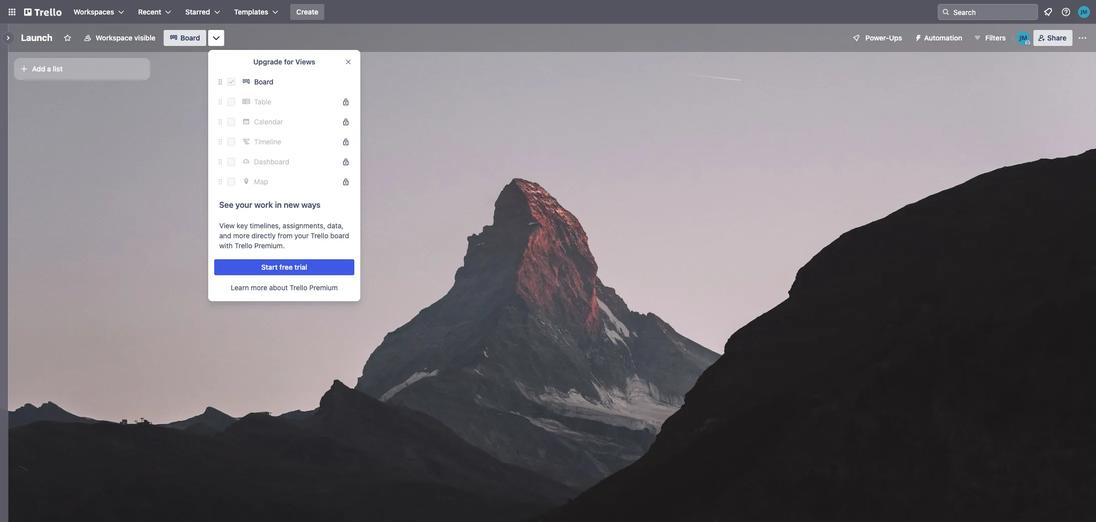 Task type: vqa. For each thing, say whether or not it's contained in the screenshot.
the left GREG ROBINSON (GREGROBINSON96) image
no



Task type: describe. For each thing, give the bounding box(es) containing it.
directly
[[252, 232, 276, 240]]

and
[[219, 232, 231, 240]]

create button
[[290, 4, 324, 20]]

free
[[279, 263, 293, 272]]

list
[[53, 65, 63, 73]]

switch to… image
[[7, 7, 17, 17]]

your inside view key timelines, assignments, data, and more directly from your trello board with trello premium.
[[294, 232, 309, 240]]

view key timelines, assignments, data, and more directly from your trello board with trello premium.
[[219, 222, 349, 250]]

map
[[254, 178, 268, 186]]

0 vertical spatial your
[[235, 201, 252, 210]]

timelines,
[[250, 222, 281, 230]]

learn more about trello premium
[[231, 284, 338, 292]]

learn
[[231, 284, 249, 292]]

work
[[254, 201, 273, 210]]

start
[[261, 263, 278, 272]]

more inside learn more about trello premium 'link'
[[251, 284, 267, 292]]

assignments,
[[283, 222, 325, 230]]

from
[[278, 232, 293, 240]]

new
[[284, 201, 299, 210]]

filters button
[[970, 30, 1009, 46]]

view
[[219, 222, 235, 230]]

in
[[275, 201, 282, 210]]

1 vertical spatial board link
[[239, 74, 354, 90]]

a
[[47, 65, 51, 73]]

search image
[[942, 8, 950, 16]]

table
[[254, 98, 271, 106]]

templates button
[[228, 4, 284, 20]]

show menu image
[[1078, 33, 1088, 43]]

0 horizontal spatial board
[[180, 34, 200, 42]]

close popover image
[[344, 58, 352, 66]]

trial
[[294, 263, 307, 272]]

start free trial link
[[214, 260, 354, 276]]

recent button
[[132, 4, 177, 20]]

this member is an admin of this board. image
[[1025, 41, 1030, 45]]

0 horizontal spatial board link
[[163, 30, 206, 46]]

see
[[219, 201, 233, 210]]

trello inside 'link'
[[290, 284, 307, 292]]

create
[[296, 8, 318, 16]]

calendar
[[254, 118, 283, 126]]

add a list button
[[14, 58, 150, 80]]

share button
[[1033, 30, 1073, 46]]

customize views image
[[211, 33, 221, 43]]

power-ups button
[[845, 30, 908, 46]]

see your work in new ways
[[219, 201, 321, 210]]

upgrade
[[253, 58, 282, 66]]

board
[[330, 232, 349, 240]]

star or unstar board image
[[64, 34, 72, 42]]

0 notifications image
[[1042, 6, 1054, 18]]

Search field
[[950, 5, 1037, 20]]

upgrade for views
[[253, 58, 315, 66]]

add a list
[[32, 65, 63, 73]]

power-
[[865, 34, 889, 42]]

back to home image
[[24, 4, 62, 20]]

share
[[1047, 34, 1067, 42]]

more inside view key timelines, assignments, data, and more directly from your trello board with trello premium.
[[233, 232, 250, 240]]

workspace
[[96, 34, 132, 42]]

dashboard
[[254, 158, 289, 166]]



Task type: locate. For each thing, give the bounding box(es) containing it.
key
[[237, 222, 248, 230]]

about
[[269, 284, 288, 292]]

1 vertical spatial trello
[[235, 242, 252, 250]]

board link down for
[[239, 74, 354, 90]]

0 horizontal spatial your
[[235, 201, 252, 210]]

workspaces
[[74, 8, 114, 16]]

your right see
[[235, 201, 252, 210]]

ways
[[301, 201, 321, 210]]

1 horizontal spatial more
[[251, 284, 267, 292]]

more
[[233, 232, 250, 240], [251, 284, 267, 292]]

premium.
[[254, 242, 285, 250]]

templates
[[234, 8, 268, 16]]

starred
[[185, 8, 210, 16]]

jeremy miller (jeremymiller198) image right filters
[[1016, 31, 1030, 45]]

trello
[[311, 232, 328, 240], [235, 242, 252, 250], [290, 284, 307, 292]]

0 horizontal spatial trello
[[235, 242, 252, 250]]

your
[[235, 201, 252, 210], [294, 232, 309, 240]]

jeremy miller (jeremymiller198) image
[[1078, 6, 1090, 18], [1016, 31, 1030, 45]]

premium
[[309, 284, 338, 292]]

workspace visible
[[96, 34, 155, 42]]

0 horizontal spatial jeremy miller (jeremymiller198) image
[[1016, 31, 1030, 45]]

1 horizontal spatial your
[[294, 232, 309, 240]]

more right "learn"
[[251, 284, 267, 292]]

1 vertical spatial board
[[254, 78, 273, 86]]

starred button
[[179, 4, 226, 20]]

launch
[[21, 33, 53, 43]]

workspaces button
[[68, 4, 130, 20]]

1 horizontal spatial jeremy miller (jeremymiller198) image
[[1078, 6, 1090, 18]]

ups
[[889, 34, 902, 42]]

board up table
[[254, 78, 273, 86]]

0 vertical spatial trello
[[311, 232, 328, 240]]

0 vertical spatial jeremy miller (jeremymiller198) image
[[1078, 6, 1090, 18]]

more down the key
[[233, 232, 250, 240]]

start free trial
[[261, 263, 307, 272]]

add
[[32, 65, 45, 73]]

trello right about
[[290, 284, 307, 292]]

board
[[180, 34, 200, 42], [254, 78, 273, 86]]

visible
[[134, 34, 155, 42]]

timeline
[[254, 138, 281, 146]]

recent
[[138, 8, 161, 16]]

filters
[[985, 34, 1006, 42]]

1 horizontal spatial board link
[[239, 74, 354, 90]]

1 horizontal spatial trello
[[290, 284, 307, 292]]

sm image
[[910, 30, 924, 44]]

views
[[295, 58, 315, 66]]

for
[[284, 58, 294, 66]]

jeremy miller (jeremymiller198) image right the open information menu image
[[1078, 6, 1090, 18]]

0 vertical spatial more
[[233, 232, 250, 240]]

learn more about trello premium link
[[231, 283, 338, 293]]

2 vertical spatial trello
[[290, 284, 307, 292]]

0 vertical spatial board link
[[163, 30, 206, 46]]

1 vertical spatial jeremy miller (jeremymiller198) image
[[1016, 31, 1030, 45]]

automation
[[924, 34, 962, 42]]

trello right with
[[235, 242, 252, 250]]

power-ups
[[865, 34, 902, 42]]

0 horizontal spatial more
[[233, 232, 250, 240]]

board link down starred
[[163, 30, 206, 46]]

trello down assignments,
[[311, 232, 328, 240]]

primary element
[[0, 0, 1096, 24]]

your down assignments,
[[294, 232, 309, 240]]

0 vertical spatial board
[[180, 34, 200, 42]]

1 vertical spatial more
[[251, 284, 267, 292]]

Board name text field
[[16, 30, 58, 46]]

1 vertical spatial your
[[294, 232, 309, 240]]

board link
[[163, 30, 206, 46], [239, 74, 354, 90]]

2 horizontal spatial trello
[[311, 232, 328, 240]]

workspace visible button
[[78, 30, 161, 46]]

automation button
[[910, 30, 968, 46]]

with
[[219, 242, 233, 250]]

open information menu image
[[1061, 7, 1071, 17]]

board left the customize views icon
[[180, 34, 200, 42]]

data,
[[327, 222, 343, 230]]

1 horizontal spatial board
[[254, 78, 273, 86]]



